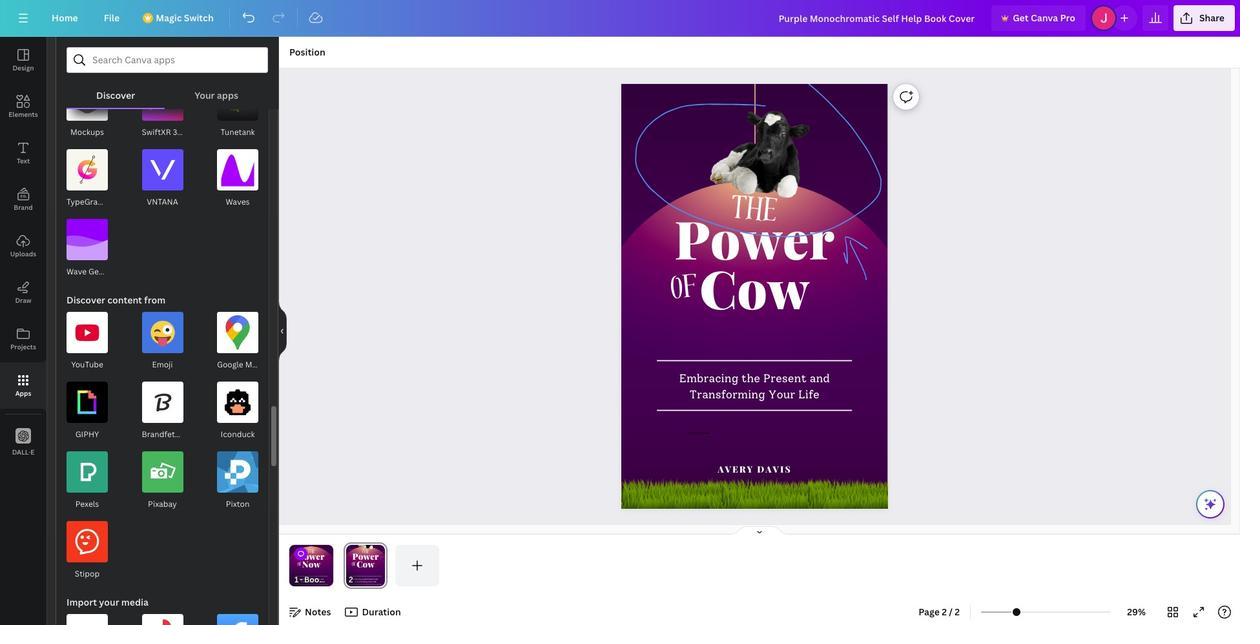 Task type: vqa. For each thing, say whether or not it's contained in the screenshot.
the pro
yes



Task type: describe. For each thing, give the bounding box(es) containing it.
apps button
[[0, 362, 47, 409]]

elements
[[9, 110, 38, 119]]

1 vertical spatial life
[[319, 581, 322, 583]]

brandfetch
[[142, 429, 184, 440]]

avery
[[718, 463, 754, 475]]

power now
[[298, 550, 325, 570]]

dall·e button
[[0, 419, 47, 466]]

iconduck
[[221, 429, 255, 440]]

emoji
[[152, 359, 173, 370]]

pexels
[[75, 499, 99, 510]]

tunetank
[[221, 127, 255, 138]]

1 horizontal spatial your
[[314, 581, 318, 583]]

0 vertical spatial transforming
[[690, 388, 766, 401]]

/
[[949, 606, 953, 618]]

3d
[[173, 127, 183, 138]]

2 horizontal spatial your
[[769, 388, 796, 401]]

1 horizontal spatial present
[[764, 372, 807, 386]]

hide image
[[278, 300, 287, 362]]

avery davis
[[718, 463, 792, 475]]

1 vertical spatial embracing
[[299, 578, 309, 581]]

power cow
[[675, 203, 835, 323]]

apps
[[15, 389, 31, 398]]

file button
[[94, 5, 130, 31]]

text
[[17, 156, 30, 165]]

uploads button
[[0, 223, 47, 269]]

waves
[[226, 196, 250, 207]]

share
[[1200, 12, 1225, 24]]

brand button
[[0, 176, 47, 223]]

page 2 image
[[344, 545, 388, 587]]

1 2 from the left
[[942, 606, 947, 618]]

import
[[67, 596, 97, 609]]

your
[[99, 596, 119, 609]]

get canva pro button
[[992, 5, 1086, 31]]

of for of
[[669, 263, 701, 319]]

giphy
[[75, 429, 99, 440]]

1 vertical spatial transforming
[[301, 581, 313, 583]]

of the
[[297, 547, 315, 570]]

discover for discover
[[96, 89, 135, 101]]

29% button
[[1116, 602, 1158, 623]]

dall·e
[[12, 447, 34, 456]]

get
[[1013, 12, 1029, 24]]

page 2 / 2 button
[[914, 602, 965, 623]]

duration button
[[341, 602, 406, 623]]

apps
[[217, 89, 238, 101]]

notes button
[[284, 602, 336, 623]]

generator
[[88, 266, 127, 277]]

file
[[104, 12, 120, 24]]

main menu bar
[[0, 0, 1240, 37]]

0 vertical spatial embracing
[[679, 372, 739, 386]]

wave
[[67, 266, 87, 277]]

snap
[[185, 127, 204, 138]]

dm
[[689, 431, 693, 435]]

29%
[[1127, 606, 1146, 618]]

get canva pro
[[1013, 12, 1076, 24]]

elements button
[[0, 83, 47, 130]]

projects button
[[0, 316, 47, 362]]

your apps
[[195, 89, 238, 101]]

0 horizontal spatial present
[[313, 578, 320, 581]]

canva
[[1031, 12, 1058, 24]]

serif
[[694, 431, 700, 435]]

google
[[217, 359, 243, 370]]

brand
[[14, 203, 33, 212]]



Task type: locate. For each thing, give the bounding box(es) containing it.
uploads
[[10, 249, 36, 258]]

0 vertical spatial embracing the present and transforming your life
[[679, 372, 830, 401]]

import your media
[[67, 596, 149, 609]]

embracing
[[679, 372, 739, 386], [299, 578, 309, 581]]

discover content from
[[67, 294, 165, 306]]

0 horizontal spatial transforming
[[301, 581, 313, 583]]

typegradient
[[67, 196, 117, 207]]

davis
[[758, 463, 792, 475]]

0 horizontal spatial life
[[319, 581, 322, 583]]

vntana
[[147, 196, 178, 207]]

cow
[[700, 252, 810, 323]]

1 vertical spatial your
[[769, 388, 796, 401]]

0 horizontal spatial of
[[297, 560, 302, 570]]

0 vertical spatial of
[[669, 263, 701, 319]]

mockups
[[70, 127, 104, 138]]

0 vertical spatial life
[[799, 388, 820, 401]]

stipop
[[75, 569, 100, 579]]

magic switch button
[[135, 5, 224, 31]]

youtube
[[71, 359, 103, 370]]

projects
[[10, 342, 36, 351]]

of inside of the
[[297, 560, 302, 570]]

maps
[[245, 359, 265, 370]]

discover inside button
[[96, 89, 135, 101]]

page
[[919, 606, 940, 618]]

0 horizontal spatial and
[[321, 578, 324, 581]]

your apps button
[[165, 73, 268, 108]]

now
[[302, 559, 321, 570]]

transforming up display
[[690, 388, 766, 401]]

canva assistant image
[[1203, 497, 1218, 512]]

magic
[[156, 12, 182, 24]]

your
[[195, 89, 215, 101], [769, 388, 796, 401], [314, 581, 318, 583]]

page 2 / 2
[[919, 606, 960, 618]]

1 horizontal spatial power
[[675, 203, 835, 273]]

discover down wave at left
[[67, 294, 105, 306]]

pro
[[1060, 12, 1076, 24]]

life
[[799, 388, 820, 401], [319, 581, 322, 583]]

1 horizontal spatial and
[[810, 372, 830, 386]]

1 horizontal spatial life
[[799, 388, 820, 401]]

dm serif display
[[689, 431, 711, 435]]

magic switch
[[156, 12, 214, 24]]

notes
[[305, 606, 331, 618]]

2 vertical spatial your
[[314, 581, 318, 583]]

present
[[764, 372, 807, 386], [313, 578, 320, 581]]

from
[[144, 294, 165, 306]]

position
[[289, 46, 325, 58]]

swiftxr
[[142, 127, 171, 138]]

media
[[121, 596, 149, 609]]

2
[[942, 606, 947, 618], [955, 606, 960, 618]]

1 vertical spatial discover
[[67, 294, 105, 306]]

0 horizontal spatial embracing
[[299, 578, 309, 581]]

display
[[701, 431, 711, 435]]

0 horizontal spatial power
[[298, 550, 325, 562]]

your inside button
[[195, 89, 215, 101]]

content
[[107, 294, 142, 306]]

0 horizontal spatial your
[[195, 89, 215, 101]]

Page title text field
[[359, 574, 364, 587]]

0 vertical spatial power
[[675, 203, 835, 273]]

text button
[[0, 130, 47, 176]]

discover for discover content from
[[67, 294, 105, 306]]

embracing down now in the bottom left of the page
[[299, 578, 309, 581]]

0 horizontal spatial embracing the present and transforming your life
[[299, 578, 324, 583]]

hide pages image
[[729, 526, 791, 536]]

2 2 from the left
[[955, 606, 960, 618]]

the
[[729, 184, 780, 241], [742, 372, 761, 386], [307, 547, 315, 557], [309, 578, 312, 581]]

home
[[52, 12, 78, 24]]

0 vertical spatial and
[[810, 372, 830, 386]]

wave generator
[[67, 266, 127, 277]]

1 horizontal spatial embracing
[[679, 372, 739, 386]]

0 vertical spatial your
[[195, 89, 215, 101]]

Design title text field
[[768, 5, 987, 31]]

1 horizontal spatial embracing the present and transforming your life
[[679, 372, 830, 401]]

design button
[[0, 37, 47, 83]]

1 vertical spatial embracing the present and transforming your life
[[299, 578, 324, 583]]

transforming
[[690, 388, 766, 401], [301, 581, 313, 583]]

switch
[[184, 12, 214, 24]]

1 horizontal spatial of
[[669, 263, 701, 319]]

draw button
[[0, 269, 47, 316]]

power for cow
[[675, 203, 835, 273]]

1 horizontal spatial transforming
[[690, 388, 766, 401]]

the inside of the
[[307, 547, 315, 557]]

transforming down now in the bottom left of the page
[[301, 581, 313, 583]]

1 horizontal spatial 2
[[955, 606, 960, 618]]

1 vertical spatial present
[[313, 578, 320, 581]]

0 vertical spatial discover
[[96, 89, 135, 101]]

0 vertical spatial present
[[764, 372, 807, 386]]

pixton
[[226, 499, 250, 510]]

discover button
[[67, 73, 165, 108]]

discover
[[96, 89, 135, 101], [67, 294, 105, 306]]

Search Canva apps search field
[[92, 48, 242, 72]]

embracing the present and transforming your life
[[679, 372, 830, 401], [299, 578, 324, 583]]

swiftxr 3d snap
[[142, 127, 204, 138]]

embracing up display
[[679, 372, 739, 386]]

home link
[[41, 5, 88, 31]]

pixabay
[[148, 499, 177, 510]]

discover up mockups
[[96, 89, 135, 101]]

share button
[[1174, 5, 1235, 31]]

of
[[669, 263, 701, 319], [297, 560, 302, 570]]

0 horizontal spatial 2
[[942, 606, 947, 618]]

side panel tab list
[[0, 37, 47, 466]]

1 vertical spatial and
[[321, 578, 324, 581]]

1 vertical spatial of
[[297, 560, 302, 570]]

design
[[13, 63, 34, 72]]

power
[[675, 203, 835, 273], [298, 550, 325, 562]]

2 right /
[[955, 606, 960, 618]]

power for now
[[298, 550, 325, 562]]

draw
[[15, 296, 31, 305]]

2 left /
[[942, 606, 947, 618]]

google maps
[[217, 359, 265, 370]]

position button
[[284, 42, 331, 63]]

duration
[[362, 606, 401, 618]]

and
[[810, 372, 830, 386], [321, 578, 324, 581]]

1 vertical spatial power
[[298, 550, 325, 562]]

of for of the
[[297, 560, 302, 570]]



